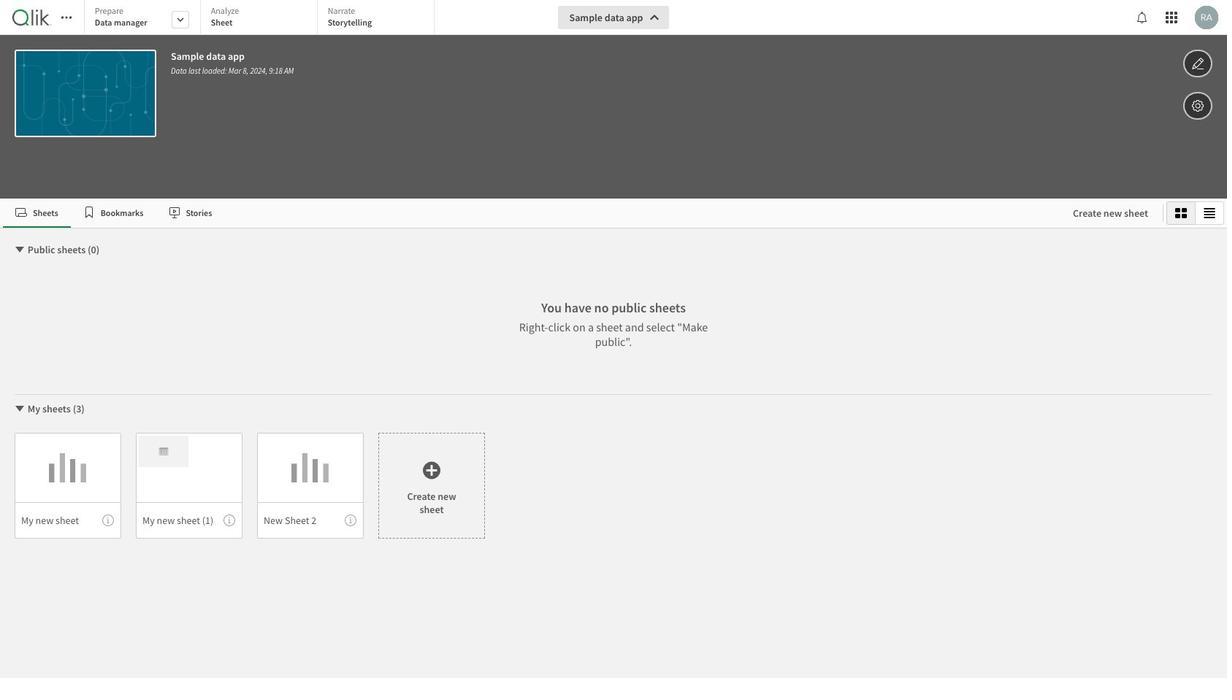 Task type: describe. For each thing, give the bounding box(es) containing it.
new sheet 2 sheet is selected. press the spacebar or enter key to open new sheet 2 sheet. use the right and left arrow keys to navigate. element
[[257, 433, 364, 539]]

app options image
[[1192, 97, 1205, 115]]

ruby anderson image
[[1195, 6, 1219, 29]]

tooltip for the new sheet 2 sheet is selected. press the spacebar or enter key to open new sheet 2 sheet. use the right and left arrow keys to navigate. 'element'
[[345, 515, 357, 527]]

collapse image
[[14, 244, 26, 256]]

grid view image
[[1175, 207, 1187, 219]]

1 vertical spatial tab list
[[3, 199, 1059, 228]]



Task type: vqa. For each thing, say whether or not it's contained in the screenshot.
menu item for New Sheet 2 sheet is selected. Press the Spacebar or Enter key to open New Sheet 2 sheet. Use the right and left arrow keys to navigate. element
yes



Task type: locate. For each thing, give the bounding box(es) containing it.
menu item
[[15, 503, 121, 539], [136, 503, 243, 539], [257, 503, 364, 539]]

tab list
[[84, 0, 440, 37], [3, 199, 1059, 228]]

0 horizontal spatial tooltip
[[102, 515, 114, 527]]

tooltip inside the new sheet 2 sheet is selected. press the spacebar or enter key to open new sheet 2 sheet. use the right and left arrow keys to navigate. 'element'
[[345, 515, 357, 527]]

group
[[1167, 202, 1224, 225]]

0 horizontal spatial menu item
[[15, 503, 121, 539]]

1 horizontal spatial tooltip
[[224, 515, 235, 527]]

list view image
[[1204, 207, 1216, 219]]

application
[[0, 0, 1227, 679]]

tooltip for my new sheet sheet is selected. press the spacebar or enter key to open my new sheet sheet. use the right and left arrow keys to navigate. element
[[102, 515, 114, 527]]

2 tooltip from the left
[[224, 515, 235, 527]]

menu item for the new sheet 2 sheet is selected. press the spacebar or enter key to open new sheet 2 sheet. use the right and left arrow keys to navigate. 'element'
[[257, 503, 364, 539]]

my new sheet (1) sheet is selected. press the spacebar or enter key to open my new sheet (1) sheet. use the right and left arrow keys to navigate. element
[[136, 433, 243, 539]]

2 menu item from the left
[[136, 503, 243, 539]]

toolbar
[[0, 0, 1227, 199]]

tooltip inside my new sheet sheet is selected. press the spacebar or enter key to open my new sheet sheet. use the right and left arrow keys to navigate. element
[[102, 515, 114, 527]]

my new sheet sheet is selected. press the spacebar or enter key to open my new sheet sheet. use the right and left arrow keys to navigate. element
[[15, 433, 121, 539]]

edit image
[[1192, 55, 1205, 72]]

1 menu item from the left
[[15, 503, 121, 539]]

3 tooltip from the left
[[345, 515, 357, 527]]

2 horizontal spatial menu item
[[257, 503, 364, 539]]

1 tooltip from the left
[[102, 515, 114, 527]]

tooltip inside the 'my new sheet (1) sheet is selected. press the spacebar or enter key to open my new sheet (1) sheet. use the right and left arrow keys to navigate.' element
[[224, 515, 235, 527]]

tooltip for the 'my new sheet (1) sheet is selected. press the spacebar or enter key to open my new sheet (1) sheet. use the right and left arrow keys to navigate.' element
[[224, 515, 235, 527]]

0 vertical spatial tab list
[[84, 0, 440, 37]]

1 horizontal spatial menu item
[[136, 503, 243, 539]]

3 menu item from the left
[[257, 503, 364, 539]]

tooltip
[[102, 515, 114, 527], [224, 515, 235, 527], [345, 515, 357, 527]]

collapse image
[[14, 403, 26, 415]]

menu item for my new sheet sheet is selected. press the spacebar or enter key to open my new sheet sheet. use the right and left arrow keys to navigate. element
[[15, 503, 121, 539]]

menu item for the 'my new sheet (1) sheet is selected. press the spacebar or enter key to open my new sheet (1) sheet. use the right and left arrow keys to navigate.' element
[[136, 503, 243, 539]]

2 horizontal spatial tooltip
[[345, 515, 357, 527]]



